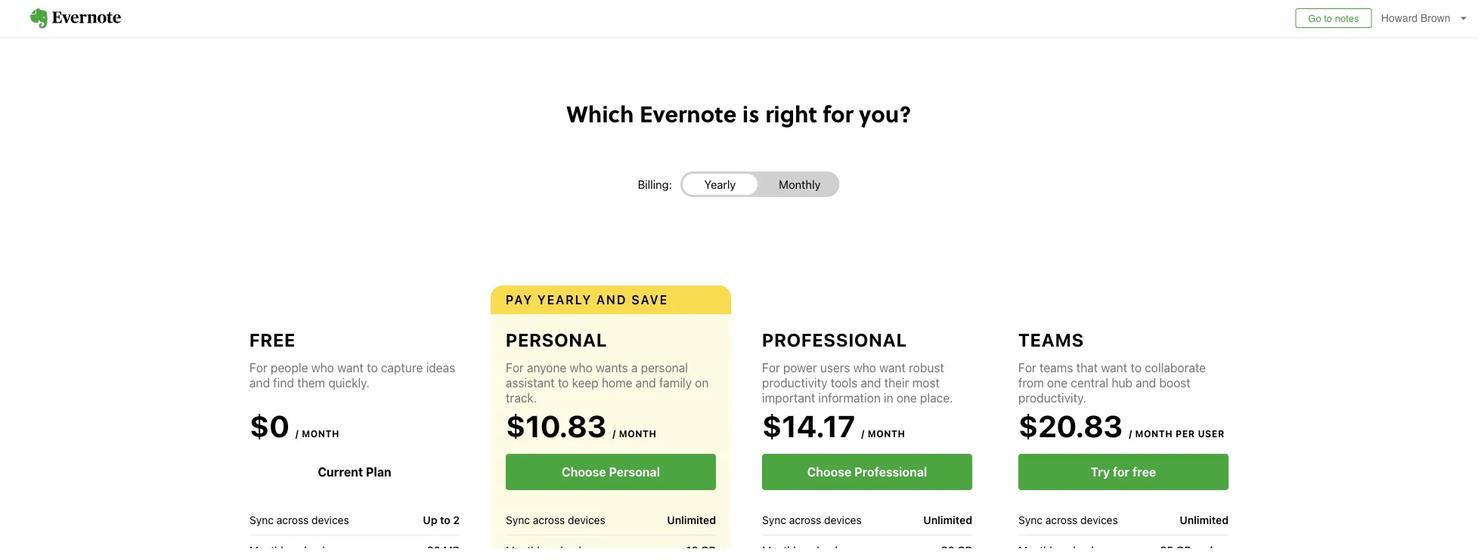 Task type: locate. For each thing, give the bounding box(es) containing it.
to
[[1325, 12, 1333, 24], [367, 361, 378, 376], [1131, 361, 1142, 376], [558, 376, 569, 391], [440, 515, 451, 527]]

devices down 'choose personal'
[[568, 514, 606, 527]]

1 vertical spatial for
[[1113, 466, 1130, 480]]

who inside for anyone who wants a personal assistant to keep home and family on track.
[[570, 361, 593, 376]]

month
[[302, 429, 340, 439], [619, 429, 657, 439], [868, 429, 906, 439], [1136, 429, 1173, 439]]

2
[[453, 515, 460, 527]]

want up quickly.
[[337, 361, 364, 376]]

2 month from the left
[[619, 429, 657, 439]]

choose for choose professional
[[808, 466, 852, 480]]

for inside for teams that want to collaborate from one central hub and boost productivity.
[[1019, 361, 1037, 376]]

for inside for anyone who wants a personal assistant to keep home and family on track.
[[506, 361, 524, 376]]

devices down try
[[1081, 514, 1119, 527]]

to right go
[[1325, 12, 1333, 24]]

4 sync across devices from the left
[[1019, 514, 1119, 527]]

evernote link
[[15, 0, 136, 37]]

2 for from the left
[[506, 361, 524, 376]]

/ down information
[[862, 429, 865, 439]]

1 horizontal spatial for
[[1113, 466, 1130, 480]]

0 vertical spatial one
[[1048, 376, 1068, 391]]

$14.17 / month
[[762, 409, 906, 444]]

home
[[602, 376, 633, 391]]

for up productivity on the bottom of the page
[[762, 361, 780, 376]]

free
[[250, 330, 296, 351]]

sync across devices down try
[[1019, 514, 1119, 527]]

family
[[660, 376, 692, 391]]

and left find
[[250, 376, 270, 391]]

4 devices from the left
[[1081, 514, 1119, 527]]

a
[[632, 361, 638, 376]]

2 sync from the left
[[506, 514, 530, 527]]

$20.83 / month per user
[[1019, 409, 1225, 444]]

1 choose from the left
[[562, 466, 606, 480]]

assistant
[[506, 376, 555, 391]]

for up assistant
[[506, 361, 524, 376]]

3 / from the left
[[862, 429, 865, 439]]

4 sync from the left
[[1019, 514, 1043, 527]]

want for free
[[337, 361, 364, 376]]

2 who from the left
[[570, 361, 593, 376]]

power
[[784, 361, 817, 376]]

1 across from the left
[[277, 514, 309, 527]]

1 horizontal spatial one
[[1048, 376, 1068, 391]]

for
[[250, 361, 268, 376], [506, 361, 524, 376], [762, 361, 780, 376], [1019, 361, 1037, 376]]

/ inside $0 / month
[[296, 429, 299, 439]]

for for free
[[250, 361, 268, 376]]

month inside $0 / month
[[302, 429, 340, 439]]

for inside for power users who want robust productivity tools and their most important information in one place.
[[762, 361, 780, 376]]

to left keep
[[558, 376, 569, 391]]

and inside for people who want to capture ideas and find them quickly.
[[250, 376, 270, 391]]

who inside for power users who want robust productivity tools and their most important information in one place.
[[854, 361, 877, 376]]

choose inside button
[[808, 466, 852, 480]]

1 horizontal spatial who
[[570, 361, 593, 376]]

wants
[[596, 361, 628, 376]]

and inside for teams that want to collaborate from one central hub and boost productivity.
[[1136, 376, 1157, 391]]

1 horizontal spatial choose
[[808, 466, 852, 480]]

/ up the try for free
[[1129, 429, 1133, 439]]

month up personal
[[619, 429, 657, 439]]

month up current
[[302, 429, 340, 439]]

3 want from the left
[[1102, 361, 1128, 376]]

track.
[[506, 391, 537, 406]]

them
[[297, 376, 325, 391]]

/ for $20.83
[[1129, 429, 1133, 439]]

3 for from the left
[[762, 361, 780, 376]]

1 / from the left
[[296, 429, 299, 439]]

who up them
[[311, 361, 334, 376]]

devices
[[312, 514, 349, 527], [568, 514, 606, 527], [825, 514, 862, 527], [1081, 514, 1119, 527]]

0 horizontal spatial one
[[897, 391, 917, 406]]

who for free
[[311, 361, 334, 376]]

on
[[695, 376, 709, 391]]

2 want from the left
[[880, 361, 906, 376]]

and down a
[[636, 376, 656, 391]]

one
[[1048, 376, 1068, 391], [897, 391, 917, 406]]

1 who from the left
[[311, 361, 334, 376]]

2 unlimited from the left
[[924, 515, 973, 527]]

month left "per"
[[1136, 429, 1173, 439]]

2 / from the left
[[613, 429, 616, 439]]

and inside for anyone who wants a personal assistant to keep home and family on track.
[[636, 376, 656, 391]]

month inside $20.83 / month per user
[[1136, 429, 1173, 439]]

pay
[[506, 293, 533, 307]]

sync
[[250, 514, 274, 527], [506, 514, 530, 527], [762, 514, 787, 527], [1019, 514, 1043, 527]]

want
[[337, 361, 364, 376], [880, 361, 906, 376], [1102, 361, 1128, 376]]

go to notes
[[1309, 12, 1360, 24]]

choose personal
[[562, 466, 660, 480]]

for up from
[[1019, 361, 1037, 376]]

2 horizontal spatial who
[[854, 361, 877, 376]]

/ inside $14.17 / month
[[862, 429, 865, 439]]

personal
[[609, 466, 660, 480]]

3 who from the left
[[854, 361, 877, 376]]

for
[[823, 97, 854, 129], [1113, 466, 1130, 480]]

sync across devices
[[250, 514, 349, 527], [506, 514, 606, 527], [762, 514, 862, 527], [1019, 514, 1119, 527]]

and left their
[[861, 376, 882, 391]]

4 and from the left
[[1136, 376, 1157, 391]]

/ for $10.83
[[613, 429, 616, 439]]

want up their
[[880, 361, 906, 376]]

0 horizontal spatial unlimited
[[667, 515, 716, 527]]

sync across devices down current
[[250, 514, 349, 527]]

/ up choose personal button
[[613, 429, 616, 439]]

information
[[819, 391, 881, 406]]

choose down $14.17 / month
[[808, 466, 852, 480]]

0 horizontal spatial choose
[[562, 466, 606, 480]]

0 horizontal spatial want
[[337, 361, 364, 376]]

to up quickly.
[[367, 361, 378, 376]]

3 sync from the left
[[762, 514, 787, 527]]

current plan
[[318, 466, 392, 480]]

go to notes link
[[1296, 8, 1373, 28]]

for right try
[[1113, 466, 1130, 480]]

for teams that want to collaborate from one central hub and boost productivity.
[[1019, 361, 1207, 406]]

$10.83
[[506, 409, 607, 444]]

one down teams
[[1048, 376, 1068, 391]]

/ right $0
[[296, 429, 299, 439]]

want up hub
[[1102, 361, 1128, 376]]

3 month from the left
[[868, 429, 906, 439]]

central
[[1071, 376, 1109, 391]]

try for free
[[1091, 466, 1157, 480]]

across
[[277, 514, 309, 527], [533, 514, 565, 527], [789, 514, 822, 527], [1046, 514, 1078, 527]]

/ for $0
[[296, 429, 299, 439]]

0 horizontal spatial who
[[311, 361, 334, 376]]

one inside for teams that want to collaborate from one central hub and boost productivity.
[[1048, 376, 1068, 391]]

for inside for people who want to capture ideas and find them quickly.
[[250, 361, 268, 376]]

2 choose from the left
[[808, 466, 852, 480]]

for right the right
[[823, 97, 854, 129]]

4 / from the left
[[1129, 429, 1133, 439]]

who
[[311, 361, 334, 376], [570, 361, 593, 376], [854, 361, 877, 376]]

and
[[250, 376, 270, 391], [636, 376, 656, 391], [861, 376, 882, 391], [1136, 376, 1157, 391]]

/ inside $10.83 / month
[[613, 429, 616, 439]]

current
[[318, 466, 363, 480]]

2 horizontal spatial want
[[1102, 361, 1128, 376]]

that
[[1077, 361, 1098, 376]]

to inside for anyone who wants a personal assistant to keep home and family on track.
[[558, 376, 569, 391]]

howard brown link
[[1378, 0, 1479, 37]]

1 vertical spatial one
[[897, 391, 917, 406]]

to up hub
[[1131, 361, 1142, 376]]

sync across devices down 'choose personal'
[[506, 514, 606, 527]]

who up keep
[[570, 361, 593, 376]]

choose inside button
[[562, 466, 606, 480]]

1 horizontal spatial want
[[880, 361, 906, 376]]

month inside $14.17 / month
[[868, 429, 906, 439]]

capture
[[381, 361, 423, 376]]

0 horizontal spatial for
[[823, 97, 854, 129]]

hub
[[1112, 376, 1133, 391]]

choose down $10.83 / month
[[562, 466, 606, 480]]

3 and from the left
[[861, 376, 882, 391]]

and right hub
[[1136, 376, 1157, 391]]

who inside for people who want to capture ideas and find them quickly.
[[311, 361, 334, 376]]

want inside for teams that want to collaborate from one central hub and boost productivity.
[[1102, 361, 1128, 376]]

try
[[1091, 466, 1111, 480]]

month inside $10.83 / month
[[619, 429, 657, 439]]

right
[[766, 97, 818, 129]]

evernote image
[[15, 8, 136, 29]]

4 month from the left
[[1136, 429, 1173, 439]]

productivity
[[762, 376, 828, 391]]

1 month from the left
[[302, 429, 340, 439]]

for for personal
[[506, 361, 524, 376]]

for anyone who wants a personal assistant to keep home and family on track.
[[506, 361, 709, 406]]

devices down choose professional
[[825, 514, 862, 527]]

$14.17
[[762, 409, 856, 444]]

tools
[[831, 376, 858, 391]]

1 for from the left
[[250, 361, 268, 376]]

sync across devices down choose professional
[[762, 514, 862, 527]]

for left people
[[250, 361, 268, 376]]

1 want from the left
[[337, 361, 364, 376]]

month down in
[[868, 429, 906, 439]]

people
[[271, 361, 308, 376]]

unlimited
[[667, 515, 716, 527], [924, 515, 973, 527], [1180, 515, 1229, 527]]

3 unlimited from the left
[[1180, 515, 1229, 527]]

3 sync across devices from the left
[[762, 514, 862, 527]]

to inside for people who want to capture ideas and find them quickly.
[[367, 361, 378, 376]]

one right in
[[897, 391, 917, 406]]

/ inside $20.83 / month per user
[[1129, 429, 1133, 439]]

howard brown
[[1382, 12, 1451, 24]]

devices down current
[[312, 514, 349, 527]]

who up tools
[[854, 361, 877, 376]]

is
[[743, 97, 760, 129]]

users
[[821, 361, 851, 376]]

current plan button
[[250, 455, 460, 491]]

2 and from the left
[[636, 376, 656, 391]]

1 horizontal spatial unlimited
[[924, 515, 973, 527]]

4 for from the left
[[1019, 361, 1037, 376]]

anyone
[[527, 361, 567, 376]]

choose for choose personal
[[562, 466, 606, 480]]

choose
[[562, 466, 606, 480], [808, 466, 852, 480]]

1 and from the left
[[250, 376, 270, 391]]

want inside for people who want to capture ideas and find them quickly.
[[337, 361, 364, 376]]

2 horizontal spatial unlimited
[[1180, 515, 1229, 527]]

for for teams
[[1019, 361, 1037, 376]]

/
[[296, 429, 299, 439], [613, 429, 616, 439], [862, 429, 865, 439], [1129, 429, 1133, 439]]

save
[[632, 293, 669, 307]]



Task type: vqa. For each thing, say whether or not it's contained in the screenshot.
teams on the right
yes



Task type: describe. For each thing, give the bounding box(es) containing it.
evernote
[[640, 97, 737, 129]]

up
[[423, 515, 438, 527]]

to left 2
[[440, 515, 451, 527]]

pay yearly and save
[[506, 293, 669, 307]]

you?
[[860, 97, 912, 129]]

0 vertical spatial for
[[823, 97, 854, 129]]

3 devices from the left
[[825, 514, 862, 527]]

choose personal button
[[506, 455, 716, 491]]

for power users who want robust productivity tools and their most important information in one place.
[[762, 361, 954, 406]]

find
[[273, 376, 294, 391]]

personal
[[506, 330, 608, 351]]

which
[[567, 97, 634, 129]]

place.
[[921, 391, 954, 406]]

robust
[[909, 361, 945, 376]]

for for professional
[[762, 361, 780, 376]]

in
[[884, 391, 894, 406]]

most
[[913, 376, 940, 391]]

howard
[[1382, 12, 1418, 24]]

month for $14.17
[[868, 429, 906, 439]]

month for $10.83
[[619, 429, 657, 439]]

4 across from the left
[[1046, 514, 1078, 527]]

month for $0
[[302, 429, 340, 439]]

3 across from the left
[[789, 514, 822, 527]]

1 devices from the left
[[312, 514, 349, 527]]

1 sync from the left
[[250, 514, 274, 527]]

up to 2
[[423, 515, 460, 527]]

to inside for teams that want to collaborate from one central hub and boost productivity.
[[1131, 361, 1142, 376]]

monthly
[[779, 178, 821, 191]]

yearly
[[705, 178, 736, 191]]

$20.83
[[1019, 409, 1123, 444]]

one inside for power users who want robust productivity tools and their most important information in one place.
[[897, 391, 917, 406]]

professional
[[762, 330, 908, 351]]

personal
[[641, 361, 688, 376]]

free
[[1133, 466, 1157, 480]]

notes
[[1336, 12, 1360, 24]]

important
[[762, 391, 816, 406]]

2 sync across devices from the left
[[506, 514, 606, 527]]

quickly.
[[329, 376, 370, 391]]

which evernote is right for you?
[[567, 97, 912, 129]]

1 unlimited from the left
[[667, 515, 716, 527]]

ideas
[[426, 361, 455, 376]]

choose professional
[[808, 466, 928, 480]]

boost
[[1160, 376, 1191, 391]]

$10.83 / month
[[506, 409, 657, 444]]

yearly
[[538, 293, 592, 307]]

2 across from the left
[[533, 514, 565, 527]]

/ for $14.17
[[862, 429, 865, 439]]

billing:
[[638, 178, 672, 191]]

teams
[[1040, 361, 1074, 376]]

month for $20.83
[[1136, 429, 1173, 439]]

2 devices from the left
[[568, 514, 606, 527]]

their
[[885, 376, 910, 391]]

teams
[[1019, 330, 1085, 351]]

professional
[[855, 466, 928, 480]]

choose professional button
[[762, 455, 973, 491]]

plan
[[366, 466, 392, 480]]

user
[[1198, 429, 1225, 439]]

want for teams
[[1102, 361, 1128, 376]]

$0 / month
[[250, 409, 340, 444]]

$0
[[250, 409, 290, 444]]

1 sync across devices from the left
[[250, 514, 349, 527]]

go
[[1309, 12, 1322, 24]]

brown
[[1421, 12, 1451, 24]]

productivity.
[[1019, 391, 1087, 406]]

for people who want to capture ideas and find them quickly.
[[250, 361, 455, 391]]

per
[[1176, 429, 1196, 439]]

keep
[[572, 376, 599, 391]]

try for free button
[[1019, 455, 1229, 491]]

and
[[597, 293, 627, 307]]

collaborate
[[1145, 361, 1207, 376]]

for inside button
[[1113, 466, 1130, 480]]

and inside for power users who want robust productivity tools and their most important information in one place.
[[861, 376, 882, 391]]

from
[[1019, 376, 1044, 391]]

who for personal
[[570, 361, 593, 376]]

want inside for power users who want robust productivity tools and their most important information in one place.
[[880, 361, 906, 376]]



